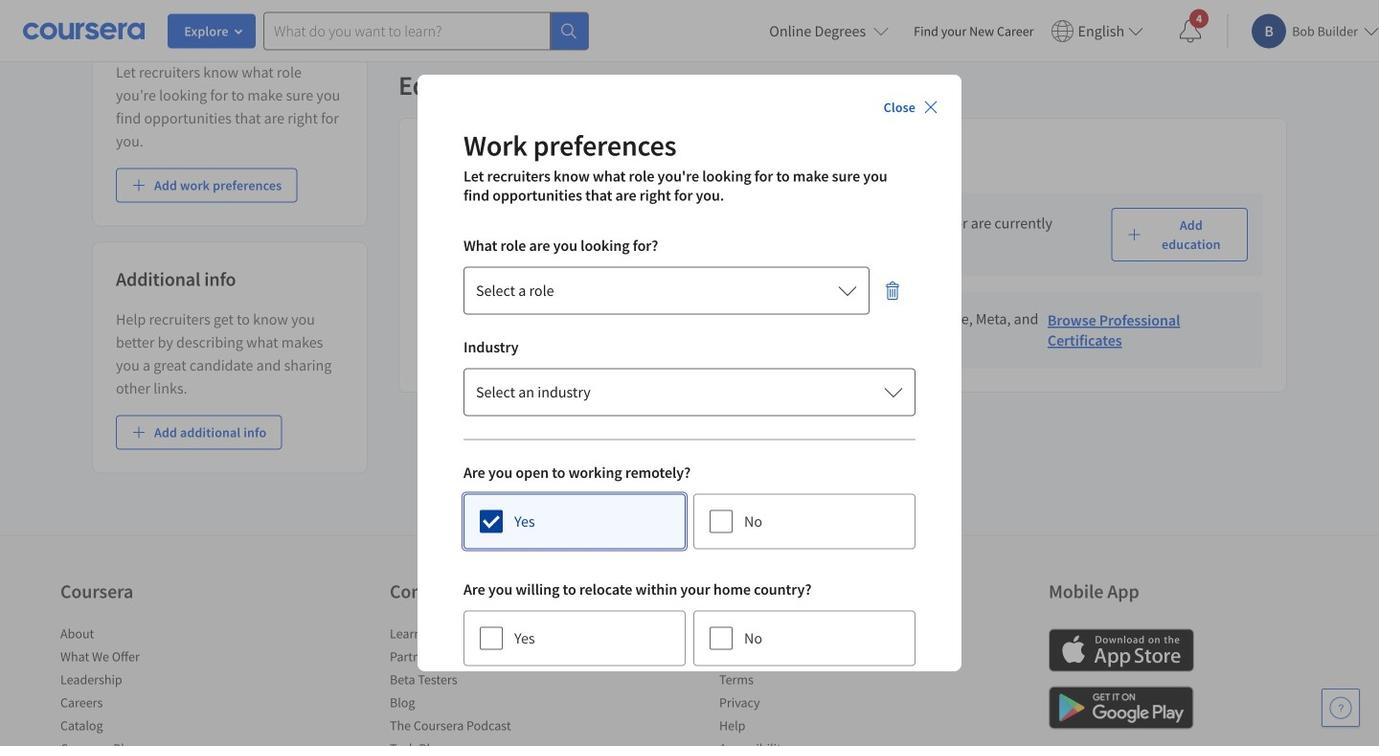 Task type: describe. For each thing, give the bounding box(es) containing it.
1 list from the left
[[60, 624, 223, 746]]

delete image
[[883, 281, 902, 300]]

get it on google play image
[[1049, 686, 1195, 730]]

3 list from the left
[[719, 624, 882, 746]]

information about credentials section image
[[523, 148, 539, 164]]

2 list from the left
[[390, 624, 553, 746]]

download on the app store image
[[1049, 629, 1195, 672]]

2 group from the top
[[464, 580, 916, 674]]



Task type: locate. For each thing, give the bounding box(es) containing it.
0 horizontal spatial list
[[60, 624, 223, 746]]

1 group from the top
[[464, 463, 916, 557]]

2 horizontal spatial list
[[719, 624, 882, 746]]

0 vertical spatial group
[[464, 463, 916, 557]]

1 horizontal spatial list
[[390, 624, 553, 746]]

list item
[[60, 624, 223, 647], [390, 624, 553, 647], [719, 624, 882, 647], [60, 647, 223, 670], [390, 647, 553, 670], [719, 647, 882, 670], [60, 670, 223, 693], [390, 670, 553, 693], [719, 670, 882, 693], [60, 693, 223, 716], [390, 693, 553, 716], [719, 693, 882, 716], [60, 716, 223, 739], [390, 716, 553, 739], [719, 716, 882, 739], [60, 739, 223, 746], [390, 739, 553, 746], [719, 739, 882, 746]]

list
[[60, 624, 223, 746], [390, 624, 553, 746], [719, 624, 882, 746]]

help center image
[[1330, 696, 1353, 719]]

1 vertical spatial group
[[464, 580, 916, 674]]

None search field
[[263, 12, 589, 50]]

group
[[464, 463, 916, 557], [464, 580, 916, 674]]

None button
[[464, 267, 870, 315], [464, 368, 916, 416], [464, 267, 870, 315], [464, 368, 916, 416]]

dialog
[[418, 75, 962, 674]]

coursera image
[[23, 16, 145, 46]]



Task type: vqa. For each thing, say whether or not it's contained in the screenshot.
Information about credentials section ICON
yes



